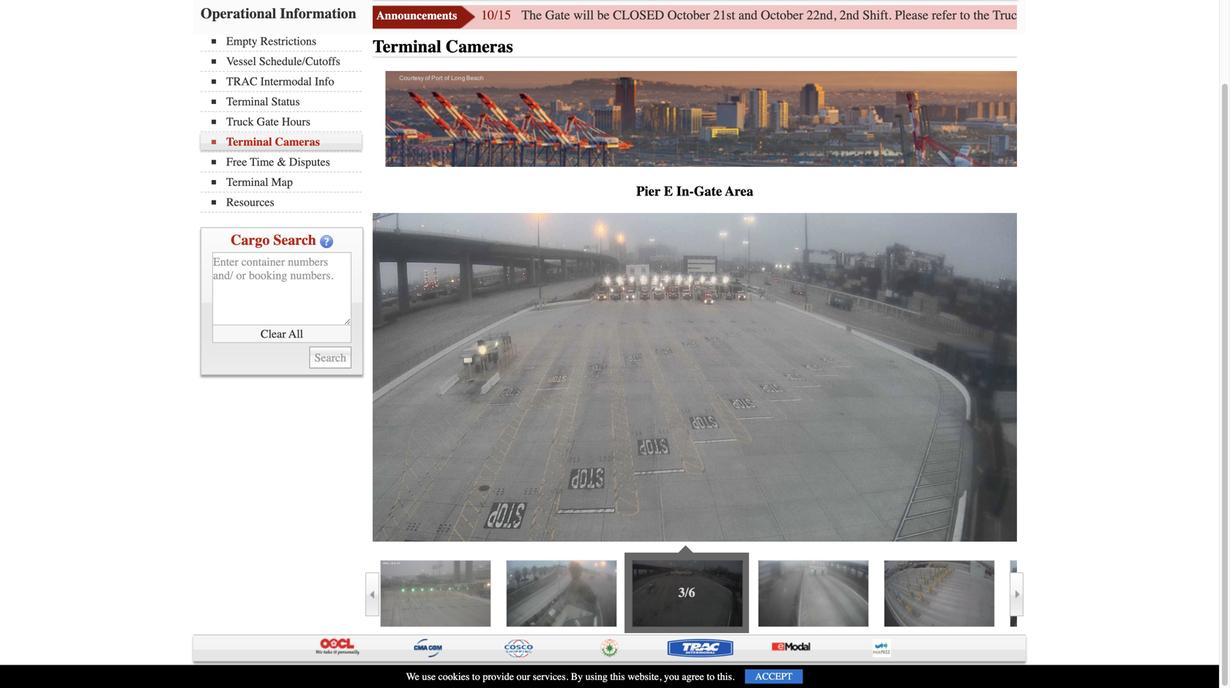 Task type: describe. For each thing, give the bounding box(es) containing it.
truck inside empty restrictions vessel schedule/cutoffs trac intermodal info terminal status truck gate hours terminal cameras free time & disputes terminal map resources
[[226, 115, 254, 129]]

gate right the 'the'
[[545, 8, 570, 23]]

free time & disputes link
[[212, 155, 362, 169]]

rights
[[467, 669, 494, 681]]

&
[[277, 155, 286, 169]]

using
[[586, 671, 608, 683]]

in-
[[677, 184, 694, 199]]

(lbct
[[392, 669, 421, 681]]

restrictions
[[260, 34, 316, 48]]

be
[[597, 8, 610, 23]]

map
[[271, 175, 293, 189]]

search
[[273, 232, 316, 249]]

terminal down announcements
[[373, 37, 441, 57]]

menu bar containing empty restrictions
[[201, 33, 369, 213]]

vessel schedule/cutoffs link
[[212, 55, 362, 68]]

0 vertical spatial cameras
[[446, 37, 513, 57]]

terminal cameras
[[373, 37, 513, 57]]

container
[[310, 669, 350, 681]]

cargo search
[[231, 232, 316, 249]]

21st
[[713, 8, 735, 23]]

2 horizontal spatial to
[[960, 8, 970, 23]]

intermodal
[[260, 75, 312, 88]]

this
[[610, 671, 625, 683]]

status
[[271, 95, 300, 108]]

the
[[522, 8, 542, 23]]

operational information
[[201, 5, 356, 22]]

2023
[[204, 669, 224, 681]]

announcements
[[376, 9, 457, 22]]

information
[[280, 5, 356, 22]]

web
[[1091, 8, 1113, 23]]

gate left area
[[694, 184, 722, 199]]

1 october from the left
[[668, 8, 710, 23]]

we use cookies to provide our services. by using this website, you agree to this.
[[406, 671, 735, 683]]

pier e in-gate area
[[636, 184, 754, 199]]

2nd
[[840, 8, 859, 23]]

10/15
[[481, 8, 511, 23]]

shift.
[[863, 8, 892, 23]]

our
[[517, 671, 530, 683]]

clear
[[261, 327, 286, 341]]

by
[[571, 671, 583, 683]]

hours inside empty restrictions vessel schedule/cutoffs trac intermodal info terminal status truck gate hours terminal cameras free time & disputes terminal map resources
[[282, 115, 310, 129]]

e
[[664, 184, 673, 199]]

22nd,
[[807, 8, 836, 23]]

schedule/cutoffs
[[259, 55, 340, 68]]

gate right the
[[1027, 8, 1052, 23]]

2 october from the left
[[761, 8, 803, 23]]

llc.)
[[424, 669, 449, 681]]

truck gate hours link
[[212, 115, 362, 129]]

d
[[1227, 8, 1230, 23]]

1 horizontal spatial to
[[707, 671, 715, 683]]

terminal left (lbct
[[353, 669, 389, 681]]

agree
[[682, 671, 704, 683]]

© 2023 lbct, long beach container terminal (lbct llc.) all rights reserved.
[[193, 669, 537, 681]]

refer
[[932, 8, 957, 23]]

all inside button
[[289, 327, 303, 341]]



Task type: locate. For each thing, give the bounding box(es) containing it.
please
[[895, 8, 929, 23]]

free
[[226, 155, 247, 169]]

long
[[257, 669, 279, 681]]

trac
[[226, 75, 258, 88]]

hours up terminal cameras 'link'
[[282, 115, 310, 129]]

info
[[315, 75, 334, 88]]

operational
[[201, 5, 276, 22]]

menu bar
[[201, 33, 369, 213]]

cargo
[[231, 232, 270, 249]]

the
[[974, 8, 990, 23]]

accept
[[755, 671, 793, 683]]

cameras inside empty restrictions vessel schedule/cutoffs trac intermodal info terminal status truck gate hours terminal cameras free time & disputes terminal map resources
[[275, 135, 320, 149]]

0 vertical spatial hours
[[1055, 8, 1088, 23]]

resources
[[226, 196, 274, 209]]

1 horizontal spatial all
[[452, 669, 464, 681]]

empty restrictions link
[[212, 34, 362, 48]]

and
[[739, 8, 758, 23]]

1 vertical spatial all
[[452, 669, 464, 681]]

truck down trac at the top of the page
[[226, 115, 254, 129]]

hours left "web"
[[1055, 8, 1088, 23]]

october right and
[[761, 8, 803, 23]]

1 vertical spatial hours
[[282, 115, 310, 129]]

truck
[[993, 8, 1024, 23], [226, 115, 254, 129]]

gate
[[1202, 8, 1224, 23]]

services.
[[533, 671, 568, 683]]

gate
[[545, 8, 570, 23], [1027, 8, 1052, 23], [257, 115, 279, 129], [694, 184, 722, 199]]

vessel
[[226, 55, 256, 68]]

0 horizontal spatial to
[[472, 671, 480, 683]]

truck right the
[[993, 8, 1024, 23]]

use
[[422, 671, 436, 683]]

None submit
[[309, 347, 352, 369]]

to right "cookies"
[[472, 671, 480, 683]]

terminal down trac at the top of the page
[[226, 95, 268, 108]]

1 horizontal spatial hours
[[1055, 8, 1088, 23]]

accept button
[[745, 670, 803, 684]]

0 horizontal spatial october
[[668, 8, 710, 23]]

will
[[574, 8, 594, 23]]

further
[[1163, 8, 1199, 23]]

you
[[664, 671, 680, 683]]

we
[[406, 671, 420, 683]]

website,
[[628, 671, 662, 683]]

1 vertical spatial cameras
[[275, 135, 320, 149]]

october
[[668, 8, 710, 23], [761, 8, 803, 23]]

1 horizontal spatial october
[[761, 8, 803, 23]]

terminal map link
[[212, 175, 362, 189]]

terminal up "free"
[[226, 135, 272, 149]]

terminal status link
[[212, 95, 362, 108]]

3/6
[[679, 585, 695, 600]]

clear all button
[[212, 326, 352, 343]]

all right clear
[[289, 327, 303, 341]]

Enter container numbers and/ or booking numbers.  text field
[[212, 252, 352, 326]]

gate down status
[[257, 115, 279, 129]]

0 horizontal spatial cameras
[[275, 135, 320, 149]]

all right llc.)
[[452, 669, 464, 681]]

1 vertical spatial truck
[[226, 115, 254, 129]]

0 vertical spatial truck
[[993, 8, 1024, 23]]

0 horizontal spatial all
[[289, 327, 303, 341]]

trac intermodal info link
[[212, 75, 362, 88]]

resources link
[[212, 196, 362, 209]]

cookies
[[438, 671, 470, 683]]

terminal cameras link
[[212, 135, 362, 149]]

to left the
[[960, 8, 970, 23]]

terminal up resources
[[226, 175, 268, 189]]

pier
[[636, 184, 661, 199]]

october left the 21st
[[668, 8, 710, 23]]

for
[[1144, 8, 1160, 23]]

©
[[193, 669, 201, 681]]

disputes
[[289, 155, 330, 169]]

gate inside empty restrictions vessel schedule/cutoffs trac intermodal info terminal status truck gate hours terminal cameras free time & disputes terminal map resources
[[257, 115, 279, 129]]

empty restrictions vessel schedule/cutoffs trac intermodal info terminal status truck gate hours terminal cameras free time & disputes terminal map resources
[[226, 34, 340, 209]]

to
[[960, 8, 970, 23], [472, 671, 480, 683], [707, 671, 715, 683]]

time
[[250, 155, 274, 169]]

reserved.
[[496, 669, 537, 681]]

cameras down 10/15
[[446, 37, 513, 57]]

1 horizontal spatial truck
[[993, 8, 1024, 23]]

10/15 the gate will be closed october 21st and october 22nd, 2nd shift. please refer to the truck gate hours web page for further gate d
[[481, 8, 1230, 23]]

hours
[[1055, 8, 1088, 23], [282, 115, 310, 129]]

empty
[[226, 34, 258, 48]]

1 horizontal spatial cameras
[[446, 37, 513, 57]]

terminal
[[373, 37, 441, 57], [226, 95, 268, 108], [226, 135, 272, 149], [226, 175, 268, 189], [353, 669, 389, 681]]

beach
[[282, 669, 307, 681]]

page
[[1116, 8, 1141, 23]]

0 horizontal spatial truck
[[226, 115, 254, 129]]

to left this.
[[707, 671, 715, 683]]

provide
[[483, 671, 514, 683]]

0 vertical spatial all
[[289, 327, 303, 341]]

0 horizontal spatial hours
[[282, 115, 310, 129]]

all
[[289, 327, 303, 341], [452, 669, 464, 681]]

area
[[725, 184, 754, 199]]

cameras
[[446, 37, 513, 57], [275, 135, 320, 149]]

lbct,
[[227, 669, 255, 681]]

clear all
[[261, 327, 303, 341]]

closed
[[613, 8, 664, 23]]

this.
[[717, 671, 735, 683]]

cameras down truck gate hours link
[[275, 135, 320, 149]]



